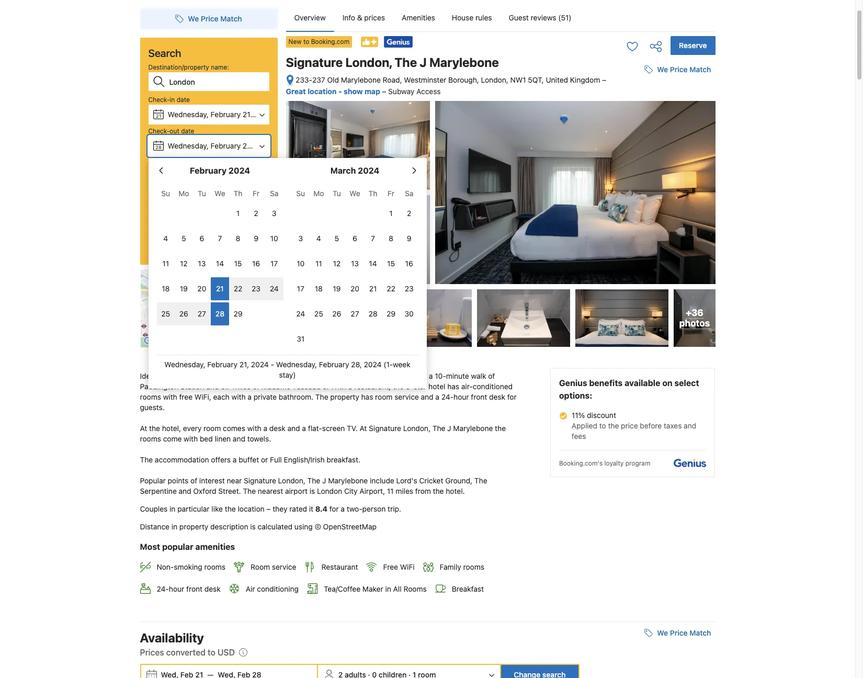 Task type: vqa. For each thing, say whether or not it's contained in the screenshot.


Task type: describe. For each thing, give the bounding box(es) containing it.
discount
[[587, 411, 616, 420]]

18 for 18 option
[[315, 284, 323, 293]]

show
[[186, 313, 205, 322]]

25 for 25 february 2024 option
[[161, 309, 170, 318]]

london, up tussaud's.
[[308, 372, 335, 381]]

airport,
[[360, 487, 385, 496]]

wednesday, for wednesday, february 21, 2024
[[168, 110, 209, 119]]

grid for march
[[292, 183, 418, 351]]

1 vertical spatial location
[[238, 505, 265, 513]]

17 for 17 checkbox at top
[[297, 284, 304, 293]]

1 horizontal spatial desk
[[269, 424, 286, 433]]

entire homes & apartments
[[158, 198, 238, 206]]

mo for march
[[314, 189, 324, 198]]

amenities
[[195, 542, 235, 552]]

22 March 2024 checkbox
[[382, 277, 400, 300]]

kingdom inside the 233-237 old marylebone road, westminster borough, london, nw1 5qt, united kingdom – great location - show map – subway access
[[570, 75, 600, 84]]

we for the "we price match" dropdown button in the search section
[[188, 14, 199, 23]]

8 March 2024 checkbox
[[382, 227, 400, 250]]

14 for 14 checkbox
[[369, 259, 377, 268]]

9 for 9 option at the left of the page
[[254, 234, 258, 243]]

london, up road,
[[346, 55, 392, 70]]

marylebone down air- at the right bottom
[[453, 424, 493, 433]]

openstreetmap
[[323, 522, 377, 531]]

the down conditioned
[[495, 424, 506, 433]]

2 horizontal spatial desk
[[489, 393, 506, 401]]

1 for 1 march 2024 option
[[390, 209, 393, 218]]

24 inside cell
[[270, 284, 279, 293]]

1 horizontal spatial united
[[624, 206, 643, 214]]

0 vertical spatial week
[[154, 159, 169, 166]]

17 for 17 february 2024 checkbox
[[271, 259, 278, 268]]

every
[[183, 424, 202, 433]]

of right center
[[235, 372, 242, 381]]

24 February 2024 checkbox
[[265, 277, 283, 300]]

we price match button inside search section
[[171, 9, 246, 28]]

or inside great hotel in a good location. it has just opened so everything is new and clean. staff were friendly and helpful. room was small (it's london!) but fine for one or just …
[[669, 177, 675, 186]]

rated good element
[[584, 112, 684, 124]]

in right 'distance'
[[172, 522, 177, 531]]

stay)
[[279, 370, 296, 379]]

signature right tv.
[[369, 424, 401, 433]]

wednesday, february 21, 2024 - wednesday, february 28, 2024 (1-week stay)
[[164, 360, 411, 379]]

6 for 6 checkbox
[[200, 234, 204, 243]]

was
[[647, 169, 660, 177]]

info & prices link
[[334, 4, 394, 31]]

1 vertical spatial kingdom
[[645, 206, 671, 214]]

on inside search section
[[207, 313, 216, 322]]

i'm traveling for work
[[158, 212, 220, 220]]

new to booking.com
[[289, 38, 350, 46]]

united kingdom
[[624, 206, 671, 214]]

popular
[[140, 476, 166, 485]]

good
[[638, 144, 654, 153]]

nw1
[[511, 75, 526, 84]]

16 for 16 option
[[405, 259, 413, 268]]

6 March 2024 checkbox
[[346, 227, 364, 250]]

is left within
[[400, 372, 405, 381]]

house rules link
[[444, 4, 501, 31]]

1 vertical spatial miles
[[396, 487, 413, 496]]

conditioning
[[257, 584, 299, 593]]

26 for 26 checkbox
[[179, 309, 188, 318]]

apartments
[[204, 198, 238, 206]]

for inside ideally located in the center of london, signature london, the j marylebone is within a 10-minute walk of paddington station and 0.7 miles of madame tussaud's. with a restaurant, the 5-star hotel has air-conditioned rooms with free wifi, each with a private bathroom. the property has room service and a 24-hour front desk for guests. at the hotel, every room comes with a desk and a flat-screen tv. at signature london, the j marylebone the rooms come with bed linen and towels. the accommodation offers a buffet or full english/irish breakfast. popular points of interest near signature london, the j marylebone include lord's cricket ground, the serpentine and oxford street. the nearest airport is london city airport, 11 miles from the hotel.
[[508, 393, 517, 401]]

20 for '20' option
[[198, 284, 206, 293]]

19 for 19 march 2024 option
[[333, 284, 341, 293]]

has inside great hotel in a good location. it has just opened so everything is new and clean. staff were friendly and helpful. room was small (it's london!) but fine for one or just …
[[588, 153, 599, 161]]

before
[[640, 421, 662, 430]]

flat-
[[308, 424, 322, 433]]

0 vertical spatial miles
[[233, 382, 251, 391]]

opened
[[614, 153, 638, 161]]

london, down star on the left of page
[[403, 424, 431, 433]]

19 February 2024 checkbox
[[175, 277, 193, 300]]

couples
[[140, 505, 168, 513]]

1 at from the left
[[140, 424, 147, 433]]

©
[[315, 522, 321, 531]]

1 vertical spatial free
[[383, 563, 398, 572]]

1 · from the left
[[182, 177, 184, 186]]

0 vertical spatial wifi
[[602, 235, 617, 243]]

2 inside button
[[153, 177, 157, 186]]

1 vertical spatial we price match button
[[641, 60, 716, 79]]

su for march
[[296, 189, 305, 198]]

check-in date
[[148, 96, 190, 104]]

wednesday, for wednesday, february 21, 2024 - wednesday, february 28, 2024 (1-week stay)
[[164, 360, 205, 369]]

5-
[[406, 382, 414, 391]]

0 horizontal spatial 28,
[[243, 141, 254, 150]]

1 March 2024 checkbox
[[382, 202, 400, 225]]

13 March 2024 checkbox
[[346, 252, 364, 275]]

reserve
[[679, 41, 707, 50]]

non-smoking rooms
[[157, 563, 226, 572]]

29 February 2024 checkbox
[[229, 302, 247, 325]]

room service
[[251, 563, 296, 572]]

wednesday, february 21, 2024
[[168, 110, 272, 119]]

london, up madame
[[244, 372, 271, 381]]

marylebone up borough,
[[430, 55, 499, 70]]

most popular amenities
[[140, 542, 235, 552]]

out
[[170, 127, 179, 135]]

minute
[[446, 372, 469, 381]]

and down points
[[179, 487, 191, 496]]

smoking
[[174, 563, 202, 572]]

2 horizontal spatial 2
[[407, 209, 411, 218]]

2 February 2024 checkbox
[[247, 202, 265, 225]]

16 March 2024 checkbox
[[400, 252, 418, 275]]

16 February 2024 checkbox
[[247, 252, 265, 275]]

23 February 2024 checkbox
[[247, 277, 265, 300]]

25 February 2024 checkbox
[[157, 302, 175, 325]]

8 February 2024 checkbox
[[229, 227, 247, 250]]

signature up madame
[[273, 372, 306, 381]]

1 horizontal spatial has
[[448, 382, 459, 391]]

february up children
[[190, 166, 227, 175]]

search inside button
[[196, 235, 222, 244]]

signature up nearest
[[244, 476, 276, 485]]

0 vertical spatial reviews
[[531, 13, 557, 22]]

a up towels.
[[263, 424, 267, 433]]

center
[[212, 372, 233, 381]]

Where are you going? field
[[165, 72, 269, 91]]

check- for in
[[148, 96, 170, 104]]

1 vertical spatial free wifi
[[383, 563, 415, 572]]

0 horizontal spatial desk
[[205, 584, 221, 593]]

233-237 old marylebone road, westminster borough, london, nw1 5qt, united kingdom – great location - show map – subway access
[[286, 75, 607, 96]]

21, for wednesday, february 21, 2024 - wednesday, february 28, 2024 (1-week stay)
[[240, 360, 249, 369]]

front inside ideally located in the center of london, signature london, the j marylebone is within a 10-minute walk of paddington station and 0.7 miles of madame tussaud's. with a restaurant, the 5-star hotel has air-conditioned rooms with free wifi, each with a private bathroom. the property has room service and a 24-hour front desk for guests. at the hotel, every room comes with a desk and a flat-screen tv. at signature london, the j marylebone the rooms come with bed linen and towels. the accommodation offers a buffet or full english/irish breakfast. popular points of interest near signature london, the j marylebone include lord's cricket ground, the serpentine and oxford street. the nearest airport is london city airport, 11 miles from the hotel.
[[471, 393, 487, 401]]

is right airport
[[310, 487, 315, 496]]

27 for 27 checkbox
[[351, 309, 359, 318]]

2 horizontal spatial 10
[[692, 235, 701, 244]]

prices converted to usd
[[140, 648, 235, 657]]

5 February 2024 checkbox
[[175, 227, 193, 250]]

with up towels.
[[247, 424, 262, 433]]

th for march 2024
[[369, 189, 378, 198]]

and inside 11% discount applied to the price before taxes and fees
[[684, 421, 697, 430]]

reviews inside 'good 51 reviews'
[[662, 123, 684, 130]]

destination/property name:
[[148, 63, 229, 71]]

2 March 2024 checkbox
[[400, 202, 418, 225]]

map inside search section
[[218, 313, 233, 322]]

stay
[[171, 159, 184, 166]]

station
[[180, 382, 204, 391]]

hotel inside ideally located in the center of london, signature london, the j marylebone is within a 10-minute walk of paddington station and 0.7 miles of madame tussaud's. with a restaurant, the 5-star hotel has air-conditioned rooms with free wifi, each with a private bathroom. the property has room service and a 24-hour front desk for guests. at the hotel, every room comes with a desk and a flat-screen tv. at signature london, the j marylebone the rooms come with bed linen and towels. the accommodation offers a buffet or full english/irish breakfast. popular points of interest near signature london, the j marylebone include lord's cricket ground, the serpentine and oxford street. the nearest airport is london city airport, 11 miles from the hotel.
[[429, 382, 446, 391]]

23 cell
[[247, 275, 265, 300]]

taxes
[[664, 421, 682, 430]]

breakfast.
[[327, 455, 361, 464]]

12 February 2024 checkbox
[[175, 252, 193, 275]]

4 February 2024 checkbox
[[157, 227, 175, 250]]

tu for february 2024
[[198, 189, 206, 198]]

hour inside ideally located in the center of london, signature london, the j marylebone is within a 10-minute walk of paddington station and 0.7 miles of madame tussaud's. with a restaurant, the 5-star hotel has air-conditioned rooms with free wifi, each with a private bathroom. the property has room service and a 24-hour front desk for guests. at the hotel, every room comes with a desk and a flat-screen tv. at signature london, the j marylebone the rooms come with bed linen and towels. the accommodation offers a buffet or full english/irish breakfast. popular points of interest near signature london, the j marylebone include lord's cricket ground, the serpentine and oxford street. the nearest airport is london city airport, 11 miles from the hotel.
[[454, 393, 469, 401]]

10 March 2024 checkbox
[[292, 252, 310, 275]]

14 for 14 option
[[216, 259, 224, 268]]

westminster
[[404, 75, 447, 84]]

25 for 25 march 2024 option
[[314, 309, 323, 318]]

and right new
[[603, 161, 615, 169]]

1 vertical spatial just
[[677, 177, 688, 186]]

22 February 2024 checkbox
[[229, 277, 247, 300]]

0 horizontal spatial search
[[148, 47, 181, 59]]

29 March 2024 checkbox
[[382, 302, 400, 325]]

staff
[[637, 161, 653, 169]]

2 vertical spatial has
[[361, 393, 373, 401]]

walk
[[471, 372, 486, 381]]

house rules
[[452, 13, 492, 22]]

great hotel in a good location. it has just opened so everything is new and clean. staff were friendly and helpful. room was small (it's london!) but fine for one or just …
[[588, 144, 696, 186]]

located
[[164, 372, 189, 381]]

marylebone up city on the bottom of the page
[[328, 476, 368, 485]]

we for bottom the "we price match" dropdown button
[[657, 628, 668, 637]]

0.7
[[221, 382, 231, 391]]

program
[[626, 460, 651, 467]]

for inside search section
[[196, 212, 204, 220]]

non-
[[157, 563, 174, 572]]

map inside the 233-237 old marylebone road, westminster borough, london, nw1 5qt, united kingdom – great location - show map – subway access
[[365, 87, 380, 96]]

air
[[246, 584, 255, 593]]

14 March 2024 checkbox
[[364, 252, 382, 275]]

location inside the 233-237 old marylebone road, westminster borough, london, nw1 5qt, united kingdom – great location - show map – subway access
[[308, 87, 337, 96]]

rules
[[476, 13, 492, 22]]

mo for february
[[179, 189, 189, 198]]

29 for 29 checkbox
[[387, 309, 396, 318]]

1-
[[148, 159, 154, 166]]

0 horizontal spatial –
[[267, 505, 271, 513]]

0 horizontal spatial hour
[[169, 584, 184, 593]]

hotel inside great hotel in a good location. it has just opened so everything is new and clean. staff were friendly and helpful. room was small (it's london!) but fine for one or just …
[[607, 144, 623, 153]]

of up oxford
[[191, 476, 197, 485]]

tussaud's.
[[293, 382, 329, 391]]

18 February 2024 checkbox
[[157, 277, 175, 300]]

19 March 2024 checkbox
[[328, 277, 346, 300]]

26 cell
[[175, 300, 193, 325]]

match for middle the "we price match" dropdown button
[[690, 65, 711, 74]]

a down 10-
[[436, 393, 440, 401]]

29 for 29 checkbox
[[234, 309, 243, 318]]

we price match for middle the "we price match" dropdown button
[[657, 65, 711, 74]]

the left 5- in the bottom of the page
[[393, 382, 404, 391]]

26 March 2024 checkbox
[[328, 302, 346, 325]]

7 March 2024 checkbox
[[364, 227, 382, 250]]

1 vertical spatial –
[[382, 87, 386, 96]]

oxford
[[193, 487, 216, 496]]

a left 10-
[[429, 372, 433, 381]]

come
[[163, 434, 182, 443]]

1 horizontal spatial 2
[[254, 209, 258, 218]]

15 February 2024 checkbox
[[229, 252, 247, 275]]

in left all
[[385, 584, 391, 593]]

24 cell
[[265, 275, 283, 300]]

15 for 15 option
[[387, 259, 395, 268]]

overview
[[294, 13, 326, 22]]

2 at from the left
[[360, 424, 367, 433]]

wednesday, up stay)
[[276, 360, 317, 369]]

9 March 2024 checkbox
[[400, 227, 418, 250]]

fine
[[631, 177, 642, 186]]

borough,
[[448, 75, 479, 84]]

0 vertical spatial free wifi
[[584, 235, 617, 243]]

7.7
[[691, 117, 702, 126]]

5 for 5 march 2024 option
[[335, 234, 339, 243]]

a left private
[[248, 393, 252, 401]]

with down 'paddington'
[[163, 393, 177, 401]]

0 horizontal spatial front
[[186, 584, 203, 593]]

we for middle the "we price match" dropdown button
[[657, 65, 668, 74]]

comes
[[223, 424, 245, 433]]

it
[[685, 144, 689, 153]]

like
[[212, 505, 223, 513]]

maker
[[363, 584, 383, 593]]

price for middle the "we price match" dropdown button
[[670, 65, 688, 74]]

and right the previous icon
[[588, 169, 600, 177]]

2 vertical spatial we price match button
[[641, 624, 716, 642]]

price for bottom the "we price match" dropdown button
[[670, 628, 688, 637]]

info & prices
[[343, 13, 385, 22]]

1 vertical spatial property
[[179, 522, 208, 531]]

usd
[[218, 648, 235, 657]]

24- inside ideally located in the center of london, signature london, the j marylebone is within a 10-minute walk of paddington station and 0.7 miles of madame tussaud's. with a restaurant, the 5-star hotel has air-conditioned rooms with free wifi, each with a private bathroom. the property has room service and a 24-hour front desk for guests. at the hotel, every room comes with a desk and a flat-screen tv. at signature london, the j marylebone the rooms come with bed linen and towels. the accommodation offers a buffet or full english/irish breakfast. popular points of interest near signature london, the j marylebone include lord's cricket ground, the serpentine and oxford street. the nearest airport is london city airport, 11 miles from the hotel.
[[442, 393, 454, 401]]

select
[[675, 378, 699, 388]]

of up private
[[253, 382, 260, 391]]

26 February 2024 checkbox
[[175, 302, 193, 325]]

(51)
[[559, 13, 572, 22]]

1 for 1 february 2024 "checkbox"
[[236, 209, 240, 218]]

we price match for the "we price match" dropdown button in the search section
[[188, 14, 242, 23]]

tu for march 2024
[[333, 189, 341, 198]]

bed
[[200, 434, 213, 443]]

0 horizontal spatial 28
[[156, 144, 162, 150]]

amenities link
[[394, 4, 444, 31]]

scored 7.7 element
[[688, 113, 705, 130]]

3 March 2024 checkbox
[[292, 227, 310, 250]]

search section
[[136, 0, 427, 389]]

6 for 6 march 2024 option
[[353, 234, 357, 243]]

for right 8.4
[[330, 505, 339, 513]]

and left 0.7
[[206, 382, 219, 391]]

1 inside button
[[226, 177, 229, 186]]

th for february 2024
[[234, 189, 243, 198]]

trip.
[[388, 505, 401, 513]]

21, for wednesday, february 21, 2024
[[243, 110, 252, 119]]

0 vertical spatial to
[[303, 38, 309, 46]]

2 horizontal spatial room
[[375, 393, 393, 401]]

february up with at left
[[319, 360, 349, 369]]

were
[[654, 161, 670, 169]]

family
[[440, 563, 461, 572]]

march
[[331, 166, 356, 175]]

23 March 2024 checkbox
[[400, 277, 418, 300]]

a left two-
[[341, 505, 345, 513]]

11 March 2024 checkbox
[[310, 252, 328, 275]]

with right each
[[232, 393, 246, 401]]

11 inside ideally located in the center of london, signature london, the j marylebone is within a 10-minute walk of paddington station and 0.7 miles of madame tussaud's. with a restaurant, the 5-star hotel has air-conditioned rooms with free wifi, each with a private bathroom. the property has room service and a 24-hour front desk for guests. at the hotel, every room comes with a desk and a flat-screen tv. at signature london, the j marylebone the rooms come with bed linen and towels. the accommodation offers a buffet or full english/irish breakfast. popular points of interest near signature london, the j marylebone include lord's cricket ground, the serpentine and oxford street. the nearest airport is london city airport, 11 miles from the hotel.
[[387, 487, 394, 496]]

on inside genius benefits available on select options:
[[663, 378, 673, 388]]

signature up 237
[[286, 55, 343, 70]]

wednesday, february 28, 2024
[[168, 141, 273, 150]]

distance in property description is calculated using © openstreetmap
[[140, 522, 377, 531]]

28 cell
[[211, 300, 229, 325]]

rooms left the 'come'
[[140, 434, 161, 443]]

- inside the 233-237 old marylebone road, westminster borough, london, nw1 5qt, united kingdom – great location - show map – subway access
[[339, 87, 342, 96]]

week inside wednesday, february 21, 2024 - wednesday, february 28, 2024 (1-week stay)
[[393, 360, 411, 369]]

serpentine
[[140, 487, 177, 496]]

airport
[[285, 487, 308, 496]]

converted
[[166, 648, 206, 657]]

of up conditioned
[[488, 372, 495, 381]]

rooms down amenities at the bottom of page
[[204, 563, 226, 572]]

property inside ideally located in the center of london, signature london, the j marylebone is within a 10-minute walk of paddington station and 0.7 miles of madame tussaud's. with a restaurant, the 5-star hotel has air-conditioned rooms with free wifi, each with a private bathroom. the property has room service and a 24-hour front desk for guests. at the hotel, every room comes with a desk and a flat-screen tv. at signature london, the j marylebone the rooms come with bed linen and towels. the accommodation offers a buffet or full english/irish breakfast. popular points of interest near signature london, the j marylebone include lord's cricket ground, the serpentine and oxford street. the nearest airport is london city airport, 11 miles from the hotel.
[[330, 393, 359, 401]]

0 horizontal spatial wifi
[[400, 563, 415, 572]]

0 vertical spatial free
[[584, 235, 600, 243]]

(it's
[[680, 169, 692, 177]]

10 for 10 february 2024 option
[[270, 234, 278, 243]]

15 March 2024 checkbox
[[382, 252, 400, 275]]

rooms up breakfast
[[463, 563, 485, 572]]

check-out date
[[148, 127, 194, 135]]

the up 'station'
[[199, 372, 210, 381]]

click to open map view image
[[286, 74, 294, 86]]

27 cell
[[193, 300, 211, 325]]

to inside 11% discount applied to the price before taxes and fees
[[600, 421, 606, 430]]

the down cricket
[[433, 487, 444, 496]]



Task type: locate. For each thing, give the bounding box(es) containing it.
17
[[271, 259, 278, 268], [297, 284, 304, 293]]

11 for 11 march 2024 checkbox
[[316, 259, 322, 268]]

february for wednesday, february 21, 2024
[[211, 110, 241, 119]]

15 inside option
[[234, 259, 242, 268]]

1 su from the left
[[161, 189, 170, 198]]

11 for '11' checkbox
[[162, 259, 169, 268]]

1 horizontal spatial front
[[471, 393, 487, 401]]

in up the clean.
[[625, 144, 631, 153]]

or right "one" at the top right of page
[[669, 177, 675, 186]]

0 vertical spatial great
[[286, 87, 306, 96]]

match for bottom the "we price match" dropdown button
[[690, 628, 711, 637]]

just
[[601, 153, 613, 161], [677, 177, 688, 186]]

date up out
[[177, 96, 190, 104]]

7 inside 'option'
[[371, 234, 375, 243]]

12 for 12 march 2024 "checkbox" on the left of the page
[[333, 259, 341, 268]]

18 inside 18 option
[[315, 284, 323, 293]]

1 horizontal spatial at
[[360, 424, 367, 433]]

2 23 from the left
[[405, 284, 414, 293]]

1 vertical spatial -
[[271, 360, 274, 369]]

5
[[182, 234, 186, 243], [335, 234, 339, 243]]

10 for 10 march 2024 checkbox
[[297, 259, 305, 268]]

points
[[168, 476, 189, 485]]

a right with at left
[[348, 382, 352, 391]]

1 horizontal spatial 15
[[387, 259, 395, 268]]

2 grid from the left
[[292, 183, 418, 351]]

1 horizontal spatial room
[[231, 177, 248, 186]]

1 vertical spatial reviews
[[662, 123, 684, 130]]

miles
[[233, 382, 251, 391], [396, 487, 413, 496]]

1 inside "checkbox"
[[236, 209, 240, 218]]

1 vertical spatial service
[[272, 563, 296, 572]]

7 February 2024 checkbox
[[211, 227, 229, 250]]

26 inside option
[[332, 309, 341, 318]]

accommodation
[[155, 455, 209, 464]]

and down star on the left of page
[[421, 393, 434, 401]]

fr for march 2024
[[388, 189, 395, 198]]

2 horizontal spatial has
[[588, 153, 599, 161]]

friendly
[[672, 161, 695, 169]]

tu down the march
[[333, 189, 341, 198]]

great inside the 233-237 old marylebone road, westminster borough, london, nw1 5qt, united kingdom – great location - show map – subway access
[[286, 87, 306, 96]]

21, inside wednesday, february 21, 2024 - wednesday, february 28, 2024 (1-week stay)
[[240, 360, 249, 369]]

for inside great hotel in a good location. it has just opened so everything is new and clean. staff were friendly and helpful. room was small (it's london!) but fine for one or just …
[[644, 177, 653, 186]]

1 27 from the left
[[198, 309, 206, 318]]

su for february
[[161, 189, 170, 198]]

1 horizontal spatial week
[[393, 360, 411, 369]]

j
[[420, 55, 427, 70], [352, 372, 356, 381], [448, 424, 451, 433], [322, 476, 326, 485]]

or inside ideally located in the center of london, signature london, the j marylebone is within a 10-minute walk of paddington station and 0.7 miles of madame tussaud's. with a restaurant, the 5-star hotel has air-conditioned rooms with free wifi, each with a private bathroom. the property has room service and a 24-hour front desk for guests. at the hotel, every room comes with a desk and a flat-screen tv. at signature london, the j marylebone the rooms come with bed linen and towels. the accommodation offers a buffet or full english/irish breakfast. popular points of interest near signature london, the j marylebone include lord's cricket ground, the serpentine and oxford street. the nearest airport is london city airport, 11 miles from the hotel.
[[261, 455, 268, 464]]

30
[[405, 309, 414, 318]]

17 right 16 checkbox
[[271, 259, 278, 268]]

show on map
[[186, 313, 233, 322]]

0 vertical spatial hotel
[[607, 144, 623, 153]]

27 for 27 february 2024 checkbox
[[198, 309, 206, 318]]

12 inside 'checkbox'
[[180, 259, 188, 268]]

3 for '3' option
[[272, 209, 277, 218]]

2 tu from the left
[[333, 189, 341, 198]]

new
[[289, 38, 302, 46]]

1 vertical spatial price
[[670, 65, 688, 74]]

marylebone inside the 233-237 old marylebone road, westminster borough, london, nw1 5qt, united kingdom – great location - show map – subway access
[[341, 75, 381, 84]]

room inside button
[[231, 177, 248, 186]]

233-
[[296, 75, 312, 84]]

0 vertical spatial or
[[669, 177, 675, 186]]

13 right 12 'checkbox'
[[198, 259, 206, 268]]

1 horizontal spatial 16
[[405, 259, 413, 268]]

1 5 from the left
[[182, 234, 186, 243]]

0 horizontal spatial 24-
[[157, 584, 169, 593]]

reviews left (51)
[[531, 13, 557, 22]]

has down minute in the right of the page
[[448, 382, 459, 391]]

wifi down katy
[[602, 235, 617, 243]]

17 inside checkbox
[[297, 284, 304, 293]]

0 horizontal spatial 8
[[236, 234, 240, 243]]

2 25 from the left
[[314, 309, 323, 318]]

new
[[588, 161, 601, 169]]

5 March 2024 checkbox
[[328, 227, 346, 250]]

22 right 21 march 2024 checkbox
[[387, 284, 396, 293]]

1 horizontal spatial to
[[303, 38, 309, 46]]

22 inside 'checkbox'
[[234, 284, 242, 293]]

17 February 2024 checkbox
[[265, 252, 283, 275]]

12 inside "checkbox"
[[333, 259, 341, 268]]

a inside great hotel in a good location. it has just opened so everything is new and clean. staff were friendly and helpful. room was small (it's london!) but fine for one or just …
[[633, 144, 636, 153]]

is left calculated on the bottom of the page
[[250, 522, 256, 531]]

date right out
[[181, 127, 194, 135]]

description
[[210, 522, 248, 531]]

0 vertical spatial match
[[220, 14, 242, 23]]

fees
[[572, 432, 586, 441]]

16
[[252, 259, 260, 268], [405, 259, 413, 268]]

1 grid from the left
[[157, 183, 283, 325]]

2 4 from the left
[[317, 234, 321, 243]]

they
[[273, 505, 288, 513]]

5 inside option
[[335, 234, 339, 243]]

with down every
[[184, 434, 198, 443]]

free up all
[[383, 563, 398, 572]]

21 for 21 february 2024 option
[[216, 284, 224, 293]]

27 March 2024 checkbox
[[346, 302, 364, 325]]

3 February 2024 checkbox
[[265, 202, 283, 225]]

date for check-in date
[[177, 96, 190, 104]]

booking.com's loyalty program
[[559, 460, 651, 467]]

in inside ideally located in the center of london, signature london, the j marylebone is within a 10-minute walk of paddington station and 0.7 miles of madame tussaud's. with a restaurant, the 5-star hotel has air-conditioned rooms with free wifi, each with a private bathroom. the property has room service and a 24-hour front desk for guests. at the hotel, every room comes with a desk and a flat-screen tv. at signature london, the j marylebone the rooms come with bed linen and towels. the accommodation offers a buffet or full english/irish breakfast. popular points of interest near signature london, the j marylebone include lord's cricket ground, the serpentine and oxford street. the nearest airport is london city airport, 11 miles from the hotel.
[[191, 372, 197, 381]]

0 horizontal spatial 15
[[234, 259, 242, 268]]

1 vertical spatial to
[[600, 421, 606, 430]]

21 left 22 'checkbox'
[[216, 284, 224, 293]]

16 inside option
[[405, 259, 413, 268]]

kingdom right 5qt,
[[570, 75, 600, 84]]

1 vertical spatial date
[[181, 127, 194, 135]]

interest
[[199, 476, 225, 485]]

1 26 from the left
[[179, 309, 188, 318]]

desk up towels.
[[269, 424, 286, 433]]

show
[[344, 87, 363, 96]]

0 horizontal spatial service
[[272, 563, 296, 572]]

21 February 2024 checkbox
[[211, 277, 229, 300]]

2 7 from the left
[[371, 234, 375, 243]]

2 29 from the left
[[387, 309, 396, 318]]

7 for the 7 february 2024 option
[[218, 234, 222, 243]]

1 horizontal spatial 7
[[371, 234, 375, 243]]

2 vertical spatial –
[[267, 505, 271, 513]]

7 right 6 checkbox
[[218, 234, 222, 243]]

21 cell
[[211, 275, 229, 300]]

2 26 from the left
[[332, 309, 341, 318]]

1 horizontal spatial reviews
[[662, 123, 684, 130]]

booking.com's
[[559, 460, 603, 467]]

11 February 2024 checkbox
[[157, 252, 175, 275]]

miles right 0.7
[[233, 382, 251, 391]]

helpful.
[[602, 169, 625, 177]]

price inside search section
[[201, 14, 219, 23]]

1 29 from the left
[[234, 309, 243, 318]]

22 inside checkbox
[[387, 284, 396, 293]]

20 right 19 checkbox at the left of page
[[198, 284, 206, 293]]

0 horizontal spatial room
[[204, 424, 221, 433]]

5 right 4 march 2024 option
[[335, 234, 339, 243]]

london, inside the 233-237 old marylebone road, westminster borough, london, nw1 5qt, united kingdom – great location - show map – subway access
[[481, 75, 509, 84]]

15 for 15 option
[[234, 259, 242, 268]]

1 horizontal spatial map
[[365, 87, 380, 96]]

28, up restaurant,
[[351, 360, 362, 369]]

7 inside option
[[218, 234, 222, 243]]

in inside great hotel in a good location. it has just opened so everything is new and clean. staff were friendly and helpful. room was small (it's london!) but fine for one or just …
[[625, 144, 631, 153]]

12 March 2024 checkbox
[[328, 252, 346, 275]]

3 inside option
[[272, 209, 277, 218]]

3
[[272, 209, 277, 218], [299, 234, 303, 243]]

& inside search section
[[198, 198, 203, 206]]

0 vertical spatial map
[[365, 87, 380, 96]]

22 for 22 'checkbox'
[[234, 284, 242, 293]]

1 9 from the left
[[254, 234, 258, 243]]

13 for 13 checkbox at the left of page
[[351, 259, 359, 268]]

29 inside checkbox
[[234, 309, 243, 318]]

8
[[236, 234, 240, 243], [389, 234, 394, 243]]

2 20 from the left
[[351, 284, 359, 293]]

price for the "we price match" dropdown button in the search section
[[201, 14, 219, 23]]

1 sa from the left
[[270, 189, 279, 198]]

7 for 7 'option'
[[371, 234, 375, 243]]

th up apartments
[[234, 189, 243, 198]]

location
[[308, 87, 337, 96], [238, 505, 265, 513]]

the down discount on the right of page
[[608, 421, 619, 430]]

london!)
[[588, 177, 616, 186]]

fr up 1 march 2024 option
[[388, 189, 395, 198]]

1 22 from the left
[[234, 284, 242, 293]]

5 right 4 option
[[182, 234, 186, 243]]

2 horizontal spatial 28
[[369, 309, 378, 318]]

0 horizontal spatial at
[[140, 424, 147, 433]]

wifi up rooms
[[400, 563, 415, 572]]

28 for the 28 march 2024 option at left
[[369, 309, 378, 318]]

0 horizontal spatial location
[[238, 505, 265, 513]]

21 for 21 march 2024 checkbox
[[369, 284, 377, 293]]

a left good
[[633, 144, 636, 153]]

21 inside checkbox
[[369, 284, 377, 293]]

13 inside checkbox
[[351, 259, 359, 268]]

2 mo from the left
[[314, 189, 324, 198]]

17 March 2024 checkbox
[[292, 277, 310, 300]]

0 horizontal spatial 7
[[218, 234, 222, 243]]

march 2024
[[331, 166, 380, 175]]

0 vertical spatial room
[[231, 177, 248, 186]]

applied
[[572, 421, 598, 430]]

0 horizontal spatial free
[[383, 563, 398, 572]]

2 horizontal spatial –
[[602, 75, 607, 84]]

- left 'show'
[[339, 87, 342, 96]]

1 15 from the left
[[234, 259, 242, 268]]

6 February 2024 checkbox
[[193, 227, 211, 250]]

we price match inside search section
[[188, 14, 242, 23]]

0 vertical spatial –
[[602, 75, 607, 84]]

property down with at left
[[330, 393, 359, 401]]

13 for 13 option
[[198, 259, 206, 268]]

22 right 21 february 2024 option
[[234, 284, 242, 293]]

2 fr from the left
[[388, 189, 395, 198]]

hour down "non-"
[[169, 584, 184, 593]]

1 vertical spatial front
[[186, 584, 203, 593]]

in up 'station'
[[191, 372, 197, 381]]

14 right 13 checkbox at the left of page
[[369, 259, 377, 268]]

a right 'offers'
[[233, 455, 237, 464]]

0 vertical spatial just
[[601, 153, 613, 161]]

rated
[[289, 505, 307, 513]]

we price match for bottom the "we price match" dropdown button
[[657, 628, 711, 637]]

16 for 16 checkbox
[[252, 259, 260, 268]]

1 vertical spatial wifi
[[400, 563, 415, 572]]

1 16 from the left
[[252, 259, 260, 268]]

tea/coffee
[[324, 584, 361, 593]]

0 vertical spatial date
[[177, 96, 190, 104]]

0 horizontal spatial th
[[234, 189, 243, 198]]

1 horizontal spatial 6
[[353, 234, 357, 243]]

in up check-out date
[[170, 96, 175, 104]]

available
[[625, 378, 661, 388]]

1 13 from the left
[[198, 259, 206, 268]]

0 vertical spatial front
[[471, 393, 487, 401]]

25 left 26 option at the top of page
[[314, 309, 323, 318]]

2 16 from the left
[[405, 259, 413, 268]]

1 inside option
[[390, 209, 393, 218]]

2 vertical spatial to
[[208, 648, 216, 657]]

28 inside cell
[[216, 309, 225, 318]]

search
[[148, 47, 181, 59], [196, 235, 222, 244]]

1 horizontal spatial 12
[[333, 259, 341, 268]]

14 inside 14 option
[[216, 259, 224, 268]]

1 horizontal spatial &
[[357, 13, 362, 22]]

14 February 2024 checkbox
[[211, 252, 229, 275]]

0 vertical spatial united
[[546, 75, 568, 84]]

18 for 18 february 2024 option
[[162, 284, 170, 293]]

match for the "we price match" dropdown button in the search section
[[220, 14, 242, 23]]

0 horizontal spatial mo
[[179, 189, 189, 198]]

bathroom.
[[279, 393, 314, 401]]

24 March 2024 checkbox
[[292, 302, 310, 325]]

within
[[407, 372, 427, 381]]

0
[[186, 177, 191, 186]]

28 up 1-week stay
[[156, 144, 162, 150]]

from
[[415, 487, 431, 496]]

2 horizontal spatial 11
[[387, 487, 394, 496]]

marylebone up restaurant,
[[358, 372, 398, 381]]

fr
[[253, 189, 260, 198], [388, 189, 395, 198]]

hotel,
[[162, 424, 181, 433]]

2 vertical spatial room
[[204, 424, 221, 433]]

0 vertical spatial 24
[[270, 284, 279, 293]]

23 inside 23 option
[[252, 284, 261, 293]]

good
[[663, 113, 684, 123]]

28 for 28 february 2024 option
[[216, 309, 225, 318]]

all
[[393, 584, 402, 593]]

previous image
[[576, 163, 583, 169]]

kingdom
[[570, 75, 600, 84], [645, 206, 671, 214]]

1 6 from the left
[[200, 234, 204, 243]]

28, inside wednesday, february 21, 2024 - wednesday, february 28, 2024 (1-week stay)
[[351, 360, 362, 369]]

in right couples
[[170, 505, 176, 513]]

18 inside 18 february 2024 option
[[162, 284, 170, 293]]

the left hotel, in the bottom of the page
[[149, 424, 160, 433]]

1 horizontal spatial hour
[[454, 393, 469, 401]]

8 for 8 checkbox
[[236, 234, 240, 243]]

1 vertical spatial week
[[393, 360, 411, 369]]

26 for 26 option at the top of page
[[332, 309, 341, 318]]

week up within
[[393, 360, 411, 369]]

24-hour front desk
[[157, 584, 221, 593]]

17 inside checkbox
[[271, 259, 278, 268]]

- up madame
[[271, 360, 274, 369]]

10 February 2024 checkbox
[[265, 227, 283, 250]]

27 February 2024 checkbox
[[193, 302, 211, 325]]

1 horizontal spatial miles
[[396, 487, 413, 496]]

restaurant
[[322, 563, 358, 572]]

1 25 from the left
[[161, 309, 170, 318]]

0 horizontal spatial great
[[286, 87, 306, 96]]

location.
[[656, 144, 683, 153]]

0 vertical spatial we price match
[[188, 14, 242, 23]]

13 inside option
[[198, 259, 206, 268]]

5 for the 5 february 2024 checkbox
[[182, 234, 186, 243]]

availability
[[140, 630, 204, 645]]

th down march 2024
[[369, 189, 378, 198]]

1 4 from the left
[[163, 234, 168, 243]]

price
[[201, 14, 219, 23], [670, 65, 688, 74], [670, 628, 688, 637]]

to down discount on the right of page
[[600, 421, 606, 430]]

6 inside option
[[353, 234, 357, 243]]

2 th from the left
[[369, 189, 378, 198]]

0 horizontal spatial 22
[[234, 284, 242, 293]]

8 inside checkbox
[[389, 234, 394, 243]]

each
[[213, 393, 230, 401]]

19 for 19 checkbox at the left of page
[[180, 284, 188, 293]]

1 vertical spatial 24-
[[157, 584, 169, 593]]

the inside 11% discount applied to the price before taxes and fees
[[608, 421, 619, 430]]

19 inside checkbox
[[180, 284, 188, 293]]

·
[[182, 177, 184, 186], [222, 177, 224, 186]]

benefits
[[589, 378, 623, 388]]

2 sa from the left
[[405, 189, 414, 198]]

prices
[[140, 648, 164, 657]]

5 inside checkbox
[[182, 234, 186, 243]]

1 th from the left
[[234, 189, 243, 198]]

4 for 4 march 2024 option
[[317, 234, 321, 243]]

1 fr from the left
[[253, 189, 260, 198]]

we price match
[[188, 14, 242, 23], [657, 65, 711, 74], [657, 628, 711, 637]]

or left full
[[261, 455, 268, 464]]

1 horizontal spatial fr
[[388, 189, 395, 198]]

free
[[179, 393, 193, 401]]

hotel up the clean.
[[607, 144, 623, 153]]

2 12 from the left
[[333, 259, 341, 268]]

breakfast
[[452, 584, 484, 593]]

and down comes
[[233, 434, 245, 443]]

2 19 from the left
[[333, 284, 341, 293]]

match inside search section
[[220, 14, 242, 23]]

14 inside 14 checkbox
[[369, 259, 377, 268]]

tea/coffee maker in all rooms
[[324, 584, 427, 593]]

0 vertical spatial -
[[339, 87, 342, 96]]

1 vertical spatial 28,
[[351, 360, 362, 369]]

21 inside option
[[216, 284, 224, 293]]

check- up 1-week stay
[[148, 127, 170, 135]]

next image
[[706, 163, 712, 169]]

25 left 26 checkbox
[[161, 309, 170, 318]]

– down road,
[[382, 87, 386, 96]]

3 right 2 checkbox
[[272, 209, 277, 218]]

room inside great hotel in a good location. it has just opened so everything is new and clean. staff were friendly and helpful. room was small (it's london!) but fine for one or just …
[[627, 169, 645, 177]]

-
[[339, 87, 342, 96], [271, 360, 274, 369]]

10 inside checkbox
[[297, 259, 305, 268]]

28 left 29 checkbox
[[216, 309, 225, 318]]

29 inside checkbox
[[387, 309, 396, 318]]

kingdom down "one" at the top right of page
[[645, 206, 671, 214]]

2 14 from the left
[[369, 259, 377, 268]]

1 horizontal spatial 14
[[369, 259, 377, 268]]

2 · from the left
[[222, 177, 224, 186]]

great inside great hotel in a good location. it has just opened so everything is new and clean. staff were friendly and helpful. room was small (it's london!) but fine for one or just …
[[588, 144, 606, 153]]

26 inside checkbox
[[179, 309, 188, 318]]

1 horizontal spatial service
[[395, 393, 419, 401]]

to left usd at the bottom of page
[[208, 648, 216, 657]]

4 inside 4 march 2024 option
[[317, 234, 321, 243]]

1 horizontal spatial hotel
[[607, 144, 623, 153]]

service down 5- in the bottom of the page
[[395, 393, 419, 401]]

1 horizontal spatial 18
[[315, 284, 323, 293]]

1 vertical spatial search
[[196, 235, 222, 244]]

1 horizontal spatial wifi
[[602, 235, 617, 243]]

23
[[252, 284, 261, 293], [405, 284, 414, 293]]

1 horizontal spatial su
[[296, 189, 305, 198]]

23 for 23 option
[[252, 284, 261, 293]]

adults
[[159, 177, 180, 186]]

1 mo from the left
[[179, 189, 189, 198]]

a left flat-
[[302, 424, 306, 433]]

13 right 12 march 2024 "checkbox" on the left of the page
[[351, 259, 359, 268]]

2 27 from the left
[[351, 309, 359, 318]]

2 9 from the left
[[407, 234, 412, 243]]

21,
[[243, 110, 252, 119], [240, 360, 249, 369]]

3 for '3' 'checkbox'
[[299, 234, 303, 243]]

& right info
[[357, 13, 362, 22]]

the right like
[[225, 505, 236, 513]]

1 horizontal spatial 24
[[296, 309, 305, 318]]

subway
[[388, 87, 415, 96]]

at right tv.
[[360, 424, 367, 433]]

2 6 from the left
[[353, 234, 357, 243]]

21 March 2024 checkbox
[[364, 277, 382, 300]]

date for check-out date
[[181, 127, 194, 135]]

8 inside checkbox
[[236, 234, 240, 243]]

20 for 20 march 2024 checkbox
[[351, 284, 359, 293]]

2 13 from the left
[[351, 259, 359, 268]]

it
[[309, 505, 314, 513]]

0 horizontal spatial su
[[161, 189, 170, 198]]

check- up check-out date
[[148, 96, 170, 104]]

and
[[603, 161, 615, 169], [588, 169, 600, 177], [206, 382, 219, 391], [421, 393, 434, 401], [684, 421, 697, 430], [288, 424, 300, 433], [233, 434, 245, 443], [179, 487, 191, 496]]

1 horizontal spatial 27
[[351, 309, 359, 318]]

11 down "include"
[[387, 487, 394, 496]]

6 inside checkbox
[[200, 234, 204, 243]]

1 14 from the left
[[216, 259, 224, 268]]

entire
[[158, 198, 175, 206]]

9 for 9 option
[[407, 234, 412, 243]]

2
[[153, 177, 157, 186], [254, 209, 258, 218], [407, 209, 411, 218]]

with
[[331, 382, 346, 391]]

4 for 4 option
[[163, 234, 168, 243]]

31 March 2024 checkbox
[[292, 328, 310, 351]]

0 vertical spatial we price match button
[[171, 9, 246, 28]]

18 March 2024 checkbox
[[310, 277, 328, 300]]

1 20 from the left
[[198, 284, 206, 293]]

20 left 21 march 2024 checkbox
[[351, 284, 359, 293]]

1 12 from the left
[[180, 259, 188, 268]]

wednesday, up stay
[[168, 141, 209, 150]]

23 for 23 checkbox
[[405, 284, 414, 293]]

sa up 2 checkbox
[[405, 189, 414, 198]]

22 for 22 march 2024 checkbox
[[387, 284, 396, 293]]

check- for out
[[148, 127, 170, 135]]

28 March 2024 checkbox
[[364, 302, 382, 325]]

1 tu from the left
[[198, 189, 206, 198]]

sa for february 2024
[[270, 189, 279, 198]]

to
[[303, 38, 309, 46], [600, 421, 606, 430], [208, 648, 216, 657]]

2 adults · 0 children · 1 room button
[[148, 172, 269, 192]]

grid
[[157, 183, 283, 325], [292, 183, 418, 351]]

0 horizontal spatial property
[[179, 522, 208, 531]]

0 vertical spatial 17
[[271, 259, 278, 268]]

service inside ideally located in the center of london, signature london, the j marylebone is within a 10-minute walk of paddington station and 0.7 miles of madame tussaud's. with a restaurant, the 5-star hotel has air-conditioned rooms with free wifi, each with a private bathroom. the property has room service and a 24-hour front desk for guests. at the hotel, every room comes with a desk and a flat-screen tv. at signature london, the j marylebone the rooms come with bed linen and towels. the accommodation offers a buffet or full english/irish breakfast. popular points of interest near signature london, the j marylebone include lord's cricket ground, the serpentine and oxford street. the nearest airport is london city airport, 11 miles from the hotel.
[[395, 393, 419, 401]]

20 inside checkbox
[[351, 284, 359, 293]]

london,
[[346, 55, 392, 70], [481, 75, 509, 84], [244, 372, 271, 381], [308, 372, 335, 381], [403, 424, 431, 433], [278, 476, 306, 485]]

fr for february 2024
[[253, 189, 260, 198]]

desk
[[489, 393, 506, 401], [269, 424, 286, 433], [205, 584, 221, 593]]

rooms up guests.
[[140, 393, 161, 401]]

0 horizontal spatial 21
[[156, 113, 161, 119]]

0 horizontal spatial hotel
[[429, 382, 446, 391]]

name:
[[211, 63, 229, 71]]

a
[[633, 144, 636, 153], [429, 372, 433, 381], [348, 382, 352, 391], [248, 393, 252, 401], [436, 393, 440, 401], [263, 424, 267, 433], [302, 424, 306, 433], [233, 455, 237, 464], [341, 505, 345, 513]]

1 23 from the left
[[252, 284, 261, 293]]

small
[[661, 169, 678, 177]]

8 for 8 checkbox
[[389, 234, 394, 243]]

1 horizontal spatial property
[[330, 393, 359, 401]]

16 inside checkbox
[[252, 259, 260, 268]]

10 inside option
[[270, 234, 278, 243]]

2 su from the left
[[296, 189, 305, 198]]

grid for february
[[157, 183, 283, 325]]

distance
[[140, 522, 170, 531]]

25 inside option
[[314, 309, 323, 318]]

15 inside option
[[387, 259, 395, 268]]

18
[[162, 284, 170, 293], [315, 284, 323, 293]]

- inside wednesday, february 21, 2024 - wednesday, february 28, 2024 (1-week stay)
[[271, 360, 274, 369]]

6
[[200, 234, 204, 243], [353, 234, 357, 243]]

options:
[[559, 391, 593, 400]]

0 vertical spatial room
[[627, 169, 645, 177]]

0 horizontal spatial 10
[[270, 234, 278, 243]]

at down guests.
[[140, 424, 147, 433]]

in inside search section
[[170, 96, 175, 104]]

2 15 from the left
[[387, 259, 395, 268]]

30 March 2024 checkbox
[[400, 302, 418, 325]]

2 18 from the left
[[315, 284, 323, 293]]

27 inside 27 checkbox
[[351, 309, 359, 318]]

1 18 from the left
[[162, 284, 170, 293]]

2 5 from the left
[[335, 234, 339, 243]]

1 vertical spatial desk
[[269, 424, 286, 433]]

0 vertical spatial on
[[207, 313, 216, 322]]

couples in particular like the location – they rated it 8.4 for a two-person trip.
[[140, 505, 401, 513]]

mo up 4 march 2024 option
[[314, 189, 324, 198]]

is inside great hotel in a good location. it has just opened so everything is new and clean. staff were friendly and helpful. room was small (it's london!) but fine for one or just …
[[685, 153, 690, 161]]

marylebone
[[430, 55, 499, 70], [341, 75, 381, 84], [358, 372, 398, 381], [453, 424, 493, 433], [328, 476, 368, 485]]

13
[[198, 259, 206, 268], [351, 259, 359, 268]]

to right new
[[303, 38, 309, 46]]

week
[[154, 159, 169, 166], [393, 360, 411, 369]]

4 March 2024 checkbox
[[310, 227, 328, 250]]

25 cell
[[157, 300, 175, 325]]

26 left 27 checkbox
[[332, 309, 341, 318]]

february up wednesday, february 28, 2024
[[211, 110, 241, 119]]

0 horizontal spatial or
[[261, 455, 268, 464]]

28 February 2024 checkbox
[[211, 302, 229, 325]]

search down work
[[196, 235, 222, 244]]

9 February 2024 checkbox
[[247, 227, 265, 250]]

4 left the 5 february 2024 checkbox
[[163, 234, 168, 243]]

1 February 2024 checkbox
[[229, 202, 247, 225]]

1 horizontal spatial 24-
[[442, 393, 454, 401]]

and left flat-
[[288, 424, 300, 433]]

1 7 from the left
[[218, 234, 222, 243]]

katy
[[599, 206, 613, 214]]

just right new
[[601, 153, 613, 161]]

february for wednesday, february 28, 2024
[[211, 141, 241, 150]]

united inside the 233-237 old marylebone road, westminster borough, london, nw1 5qt, united kingdom – great location - show map – subway access
[[546, 75, 568, 84]]

25 March 2024 checkbox
[[310, 302, 328, 325]]

22 cell
[[229, 275, 247, 300]]

20 inside option
[[198, 284, 206, 293]]

12 for 12 'checkbox'
[[180, 259, 188, 268]]

most
[[140, 542, 160, 552]]

0 horizontal spatial 6
[[200, 234, 204, 243]]

13 February 2024 checkbox
[[193, 252, 211, 275]]

+36
[[686, 307, 704, 318]]

19 inside option
[[333, 284, 341, 293]]

3 inside 'checkbox'
[[299, 234, 303, 243]]

1 8 from the left
[[236, 234, 240, 243]]

25 inside option
[[161, 309, 170, 318]]

1 19 from the left
[[180, 284, 188, 293]]

1 vertical spatial room
[[251, 563, 270, 572]]

0 horizontal spatial 1
[[226, 177, 229, 186]]

1 vertical spatial great
[[588, 144, 606, 153]]

room down february 2024
[[231, 177, 248, 186]]

2 8 from the left
[[389, 234, 394, 243]]

marylebone up 'show'
[[341, 75, 381, 84]]

great location - show map button
[[286, 87, 382, 96]]

sa for march 2024
[[405, 189, 414, 198]]

0 horizontal spatial ·
[[182, 177, 184, 186]]

23 inside 23 checkbox
[[405, 284, 414, 293]]

1 check- from the top
[[148, 96, 170, 104]]

0 horizontal spatial kingdom
[[570, 75, 600, 84]]

guest reviews (51)
[[509, 13, 572, 22]]

scored 10 element
[[688, 231, 705, 248]]

near
[[227, 476, 242, 485]]

8 right 7 'option'
[[389, 234, 394, 243]]

february for wednesday, february 21, 2024 - wednesday, february 28, 2024 (1-week stay)
[[207, 360, 238, 369]]

27 inside 27 february 2024 checkbox
[[198, 309, 206, 318]]

20 February 2024 checkbox
[[193, 277, 211, 300]]

service up conditioning
[[272, 563, 296, 572]]

1 horizontal spatial 9
[[407, 234, 412, 243]]

wednesday, for wednesday, february 28, 2024
[[168, 141, 209, 150]]

london, up airport
[[278, 476, 306, 485]]

1 vertical spatial map
[[218, 313, 233, 322]]

2 22 from the left
[[387, 284, 396, 293]]

20 March 2024 checkbox
[[346, 277, 364, 300]]

4 inside 4 option
[[163, 234, 168, 243]]

2 check- from the top
[[148, 127, 170, 135]]

0 vertical spatial 28,
[[243, 141, 254, 150]]



